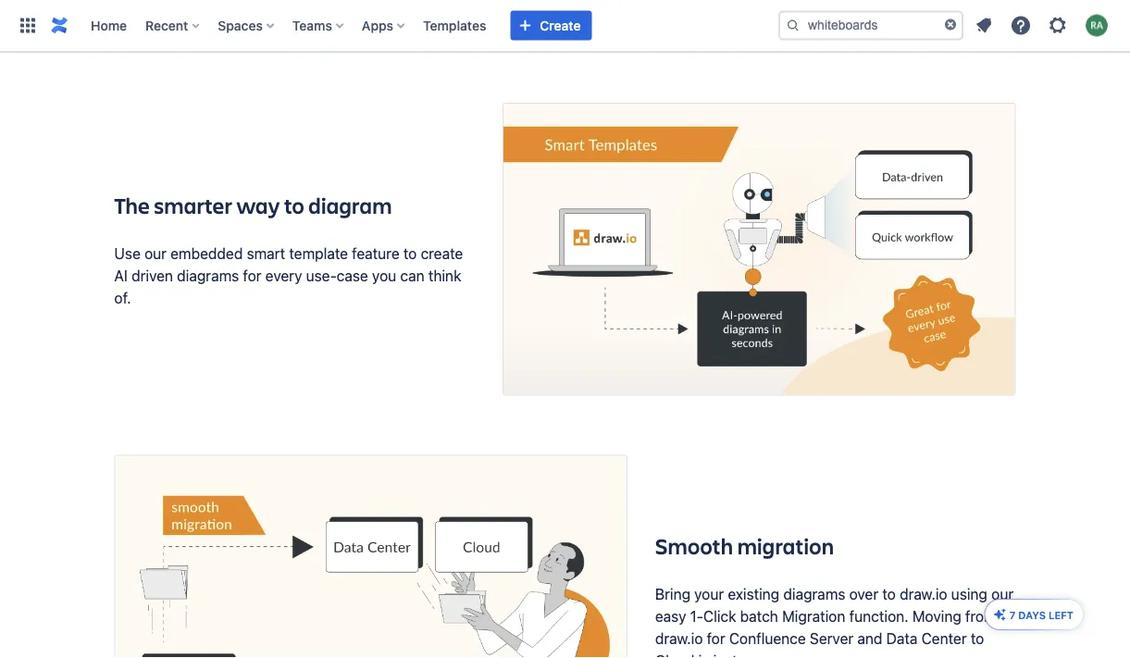 Task type: locate. For each thing, give the bounding box(es) containing it.
draw.io up cloud
[[655, 629, 703, 647]]

to
[[284, 190, 305, 219], [404, 244, 417, 262], [883, 585, 896, 603], [971, 629, 985, 647]]

our inside use our embedded smart template feature to create ai driven diagrams for every use-case you can think of.
[[145, 244, 167, 262]]

to down from
[[971, 629, 985, 647]]

easy.
[[761, 652, 795, 658]]

1 horizontal spatial our
[[992, 585, 1014, 603]]

our up driven
[[145, 244, 167, 262]]

smooth migration
[[655, 531, 835, 560]]

data
[[887, 629, 918, 647]]

7 days left button
[[986, 600, 1083, 630]]

our
[[145, 244, 167, 262], [992, 585, 1014, 603]]

templates link
[[418, 11, 492, 40]]

your
[[695, 585, 724, 603]]

diagrams inside bring your existing diagrams over to draw.io using our easy 1-click batch migration function. moving from draw.io for confluence server and data center to cloud is just as easy.
[[784, 585, 846, 603]]

function.
[[850, 607, 909, 625]]

0 horizontal spatial diagrams
[[177, 266, 239, 284]]

1 horizontal spatial diagrams
[[784, 585, 846, 603]]

for up just
[[707, 629, 726, 647]]

draw.io up moving
[[900, 585, 948, 603]]

our up premium icon
[[992, 585, 1014, 603]]

as
[[742, 652, 757, 658]]

smooth
[[655, 531, 734, 560]]

banner
[[0, 0, 1131, 52]]

0 vertical spatial diagrams
[[177, 266, 239, 284]]

0 vertical spatial for
[[243, 266, 262, 284]]

diagram
[[309, 190, 392, 219]]

server
[[810, 629, 854, 647]]

of.
[[114, 289, 131, 306]]

for
[[243, 266, 262, 284], [707, 629, 726, 647]]

1 vertical spatial draw.io
[[655, 629, 703, 647]]

confluence
[[730, 629, 806, 647]]

from
[[966, 607, 997, 625]]

0 horizontal spatial our
[[145, 244, 167, 262]]

over
[[850, 585, 879, 603]]

home
[[91, 18, 127, 33]]

smart
[[247, 244, 285, 262]]

templates
[[423, 18, 486, 33]]

draw.io
[[900, 585, 948, 603], [655, 629, 703, 647]]

way
[[236, 190, 280, 219]]

1 vertical spatial our
[[992, 585, 1014, 603]]

premium icon image
[[993, 607, 1008, 622]]

1 horizontal spatial draw.io
[[900, 585, 948, 603]]

driven
[[132, 266, 173, 284]]

1-
[[690, 607, 704, 625]]

diagrams up migration
[[784, 585, 846, 603]]

your profile and preferences image
[[1086, 14, 1108, 37]]

1 horizontal spatial for
[[707, 629, 726, 647]]

settings icon image
[[1047, 14, 1069, 37]]

embedded
[[171, 244, 243, 262]]

use-
[[306, 266, 337, 284]]

use our embedded smart template feature to create ai driven diagrams for every use-case you can think of.
[[114, 244, 463, 306]]

to up can
[[404, 244, 417, 262]]

for inside bring your existing diagrams over to draw.io using our easy 1-click batch migration function. moving from draw.io for confluence server and data center to cloud is just as easy.
[[707, 629, 726, 647]]

case
[[337, 266, 368, 284]]

diagrams down embedded
[[177, 266, 239, 284]]

for down smart
[[243, 266, 262, 284]]

0 horizontal spatial for
[[243, 266, 262, 284]]

click
[[704, 607, 737, 625]]

our inside bring your existing diagrams over to draw.io using our easy 1-click batch migration function. moving from draw.io for confluence server and data center to cloud is just as easy.
[[992, 585, 1014, 603]]

to up function.
[[883, 585, 896, 603]]

0 vertical spatial our
[[145, 244, 167, 262]]

apps button
[[356, 11, 412, 40]]

the
[[114, 190, 150, 219]]

1 vertical spatial diagrams
[[784, 585, 846, 603]]

every
[[265, 266, 302, 284]]

diagrams
[[177, 266, 239, 284], [784, 585, 846, 603]]

bring your existing diagrams over to draw.io using our easy 1-click batch migration function. moving from draw.io for confluence server and data center to cloud is just as easy.
[[655, 585, 1014, 658]]

7
[[1010, 609, 1016, 621]]

smarter
[[154, 190, 233, 219]]

clear search session image
[[944, 17, 958, 32]]

1 vertical spatial for
[[707, 629, 726, 647]]

7 days left
[[1010, 609, 1074, 621]]



Task type: describe. For each thing, give the bounding box(es) containing it.
bring
[[655, 585, 691, 603]]

create
[[421, 244, 463, 262]]

ai
[[114, 266, 128, 284]]

moving
[[913, 607, 962, 625]]

diagrams inside use our embedded smart template feature to create ai driven diagrams for every use-case you can think of.
[[177, 266, 239, 284]]

create
[[540, 18, 581, 33]]

migration
[[782, 607, 846, 625]]

notification icon image
[[973, 14, 995, 37]]

to inside use our embedded smart template feature to create ai driven diagrams for every use-case you can think of.
[[404, 244, 417, 262]]

spaces
[[218, 18, 263, 33]]

apps
[[362, 18, 394, 33]]

center
[[922, 629, 967, 647]]

batch
[[740, 607, 779, 625]]

use
[[114, 244, 141, 262]]

days
[[1019, 609, 1046, 621]]

teams button
[[287, 11, 351, 40]]

left
[[1049, 609, 1074, 621]]

cloud
[[655, 652, 695, 658]]

migration
[[738, 531, 835, 560]]

can
[[400, 266, 425, 284]]

0 vertical spatial draw.io
[[900, 585, 948, 603]]

and
[[858, 629, 883, 647]]

easy
[[655, 607, 687, 625]]

you
[[372, 266, 397, 284]]

appswitcher icon image
[[17, 14, 39, 37]]

think
[[429, 266, 462, 284]]

0 horizontal spatial draw.io
[[655, 629, 703, 647]]

recent button
[[140, 11, 207, 40]]

Search field
[[779, 11, 964, 40]]

is
[[699, 652, 710, 658]]

teams
[[292, 18, 332, 33]]

to right way
[[284, 190, 305, 219]]

help icon image
[[1010, 14, 1032, 37]]

spaces button
[[212, 11, 281, 40]]

existing
[[728, 585, 780, 603]]

create button
[[511, 11, 592, 40]]

search image
[[786, 18, 801, 33]]

for inside use our embedded smart template feature to create ai driven diagrams for every use-case you can think of.
[[243, 266, 262, 284]]

template
[[289, 244, 348, 262]]

home link
[[85, 11, 132, 40]]

just
[[713, 652, 738, 658]]

the smarter way to diagram
[[114, 190, 392, 219]]

using
[[952, 585, 988, 603]]

banner containing home
[[0, 0, 1131, 52]]

confluence image
[[48, 14, 70, 37]]

feature
[[352, 244, 400, 262]]

confluence image
[[48, 14, 70, 37]]

global element
[[11, 0, 775, 51]]

recent
[[145, 18, 188, 33]]



Task type: vqa. For each thing, say whether or not it's contained in the screenshot.
The Clear Search Session "ICON" at right top
yes



